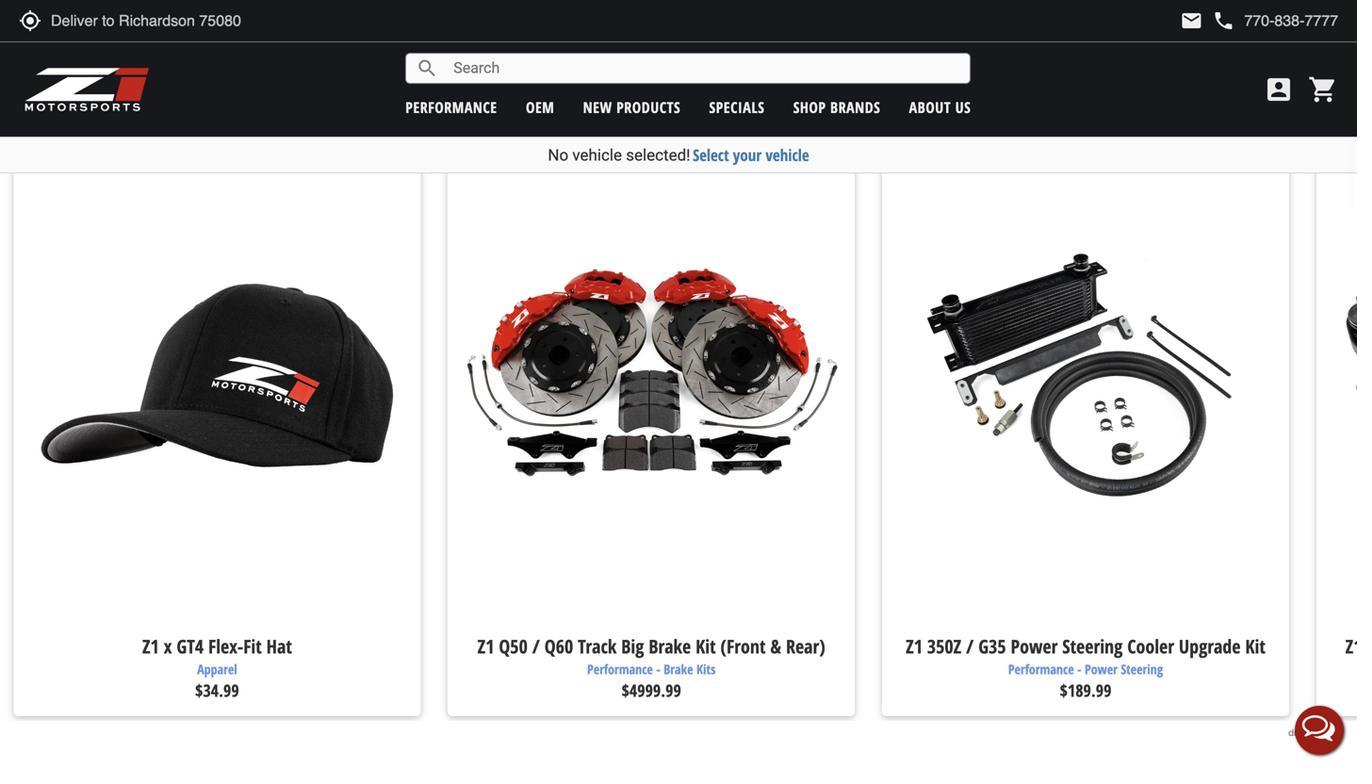 Task type: describe. For each thing, give the bounding box(es) containing it.
shop brands link
[[794, 97, 881, 117]]

win this truck shop now to get automatically entered before it's too late. image
[[0, 0, 1358, 48]]

q60
[[545, 634, 573, 660]]

mail link
[[1181, 9, 1203, 32]]

kit inside z1 350z / g35 power steering cooler upgrade kit performance - power steering $189.99
[[1246, 634, 1266, 660]]

drag to scroll
[[1289, 727, 1344, 738]]

oem link
[[526, 97, 555, 117]]

z1 motorsports logo image
[[24, 66, 150, 113]]

select your vehicle link
[[693, 144, 810, 166]]

cooler
[[1128, 634, 1175, 660]]

products
[[68, 89, 170, 130]]

big
[[622, 634, 644, 660]]

z1 q50 / q60 track big brake kit (front & rear) performance - brake kits $4999.99
[[478, 634, 826, 702]]

performance inside z1 350z / g35 power steering cooler upgrade kit performance - power steering $189.99
[[1009, 661, 1075, 678]]

kit inside z1 q50 / q60 track big brake kit (front & rear) performance - brake kits $4999.99
[[696, 634, 716, 660]]

select
[[693, 144, 729, 166]]

1 vertical spatial brake
[[664, 661, 694, 678]]

your
[[733, 144, 762, 166]]

z1 350z / g35 power steering cooler upgrade kit performance - power steering $189.99
[[906, 634, 1266, 702]]

new
[[583, 97, 613, 117]]

q50
[[499, 634, 528, 660]]

&
[[771, 634, 782, 660]]

performance - power steering link
[[896, 660, 1277, 679]]

about us
[[909, 97, 971, 117]]

350z
[[928, 634, 962, 660]]

apparel
[[197, 661, 237, 678]]

1 horizontal spatial vehicle
[[766, 144, 810, 166]]

no vehicle selected! select your vehicle
[[548, 144, 810, 166]]

oem
[[526, 97, 555, 117]]

fit
[[243, 634, 262, 660]]

/ for g35
[[967, 634, 974, 660]]

mail
[[1181, 9, 1203, 32]]

account_box
[[1264, 74, 1295, 105]]

z1 for z1 350z / g35 power steering cooler upgrade kit
[[906, 634, 923, 660]]

z1 for z1 q50 / q60 track big brake kit (front & rear)
[[478, 634, 495, 660]]

4 z1 from the left
[[1346, 634, 1358, 660]]

mail phone
[[1181, 9, 1236, 32]]

(front
[[721, 634, 766, 660]]

us
[[956, 97, 971, 117]]

$4999.99
[[622, 679, 682, 702]]

0 vertical spatial steering
[[1063, 634, 1123, 660]]

rear)
[[786, 634, 826, 660]]

Search search field
[[439, 54, 970, 83]]

my_location
[[19, 9, 41, 32]]

hot products
[[19, 89, 170, 130]]

$34.99
[[195, 679, 239, 702]]



Task type: locate. For each thing, give the bounding box(es) containing it.
/ inside z1 q50 / q60 track big brake kit (front & rear) performance - brake kits $4999.99
[[533, 634, 540, 660]]

products
[[617, 97, 681, 117]]

vehicle right your
[[766, 144, 810, 166]]

hot
[[19, 89, 61, 130]]

z1 for z1 x gt4 flex-fit hat
[[142, 634, 159, 660]]

shopping_cart link
[[1304, 74, 1339, 105]]

1 horizontal spatial /
[[967, 634, 974, 660]]

/ left the g35
[[967, 634, 974, 660]]

power up $189.99
[[1085, 661, 1118, 678]]

shopping_cart
[[1309, 74, 1339, 105]]

3 z1 from the left
[[906, 634, 923, 660]]

track
[[578, 634, 617, 660]]

to
[[1311, 727, 1319, 738]]

selected!
[[626, 146, 691, 165]]

steering
[[1063, 634, 1123, 660], [1121, 661, 1164, 678]]

/ left q60
[[533, 634, 540, 660]]

flex-
[[208, 634, 243, 660]]

0 horizontal spatial vehicle
[[573, 146, 622, 165]]

apparel link
[[27, 660, 408, 679]]

/
[[533, 634, 540, 660], [967, 634, 974, 660]]

kit
[[696, 634, 716, 660], [1246, 634, 1266, 660]]

1 - from the left
[[657, 661, 661, 678]]

1 performance from the left
[[587, 661, 653, 678]]

search
[[416, 57, 439, 80]]

about
[[909, 97, 952, 117]]

0 horizontal spatial /
[[533, 634, 540, 660]]

account_box link
[[1260, 74, 1299, 105]]

vehicle inside no vehicle selected! select your vehicle
[[573, 146, 622, 165]]

2 z1 from the left
[[478, 634, 495, 660]]

kit right upgrade
[[1246, 634, 1266, 660]]

z1 x gt4 flex-fit hat apparel $34.99
[[142, 634, 292, 702]]

shop
[[794, 97, 827, 117]]

z1 inside z1 350z / g35 power steering cooler upgrade kit performance - power steering $189.99
[[906, 634, 923, 660]]

scroll
[[1322, 727, 1344, 738]]

about us link
[[909, 97, 971, 117]]

performance down the big
[[587, 661, 653, 678]]

z1 inside z1 q50 / q60 track big brake kit (front & rear) performance - brake kits $4999.99
[[478, 634, 495, 660]]

0 horizontal spatial kit
[[696, 634, 716, 660]]

2 - from the left
[[1078, 661, 1082, 678]]

performance up $189.99
[[1009, 661, 1075, 678]]

1 horizontal spatial -
[[1078, 661, 1082, 678]]

2 performance from the left
[[1009, 661, 1075, 678]]

brake left kits
[[664, 661, 694, 678]]

/ inside z1 350z / g35 power steering cooler upgrade kit performance - power steering $189.99
[[967, 634, 974, 660]]

no
[[548, 146, 569, 165]]

performance link
[[406, 97, 497, 117]]

/ for q60
[[533, 634, 540, 660]]

1 vertical spatial steering
[[1121, 661, 1164, 678]]

performance
[[406, 97, 497, 117]]

- up $4999.99
[[657, 661, 661, 678]]

phone
[[1213, 9, 1236, 32]]

gt4
[[177, 634, 204, 660]]

vehicle
[[766, 144, 810, 166], [573, 146, 622, 165]]

1 horizontal spatial kit
[[1246, 634, 1266, 660]]

1 horizontal spatial performance
[[1009, 661, 1075, 678]]

- inside z1 350z / g35 power steering cooler upgrade kit performance - power steering $189.99
[[1078, 661, 1082, 678]]

-
[[657, 661, 661, 678], [1078, 661, 1082, 678]]

power right the g35
[[1011, 634, 1058, 660]]

1 vertical spatial power
[[1085, 661, 1118, 678]]

$189.99
[[1060, 679, 1112, 702]]

1 kit from the left
[[696, 634, 716, 660]]

drag
[[1289, 727, 1308, 738]]

kits
[[697, 661, 716, 678]]

z1 inside z1 x gt4 flex-fit hat apparel $34.99
[[142, 634, 159, 660]]

vehicle right no in the left top of the page
[[573, 146, 622, 165]]

0 vertical spatial power
[[1011, 634, 1058, 660]]

phone link
[[1213, 9, 1339, 32]]

specials link
[[710, 97, 765, 117]]

0 horizontal spatial performance
[[587, 661, 653, 678]]

performance inside z1 q50 / q60 track big brake kit (front & rear) performance - brake kits $4999.99
[[587, 661, 653, 678]]

steering up the performance - power steering link
[[1063, 634, 1123, 660]]

shop brands
[[794, 97, 881, 117]]

1 z1 from the left
[[142, 634, 159, 660]]

new products link
[[583, 97, 681, 117]]

z1
[[142, 634, 159, 660], [478, 634, 495, 660], [906, 634, 923, 660], [1346, 634, 1358, 660]]

steering down the cooler
[[1121, 661, 1164, 678]]

1 / from the left
[[533, 634, 540, 660]]

kit up kits
[[696, 634, 716, 660]]

power
[[1011, 634, 1058, 660], [1085, 661, 1118, 678]]

2 kit from the left
[[1246, 634, 1266, 660]]

specials
[[710, 97, 765, 117]]

brands
[[831, 97, 881, 117]]

0 horizontal spatial power
[[1011, 634, 1058, 660]]

0 horizontal spatial -
[[657, 661, 661, 678]]

- inside z1 q50 / q60 track big brake kit (front & rear) performance - brake kits $4999.99
[[657, 661, 661, 678]]

brake up performance - brake kits link
[[649, 634, 691, 660]]

upgrade
[[1179, 634, 1241, 660]]

2 / from the left
[[967, 634, 974, 660]]

0 vertical spatial brake
[[649, 634, 691, 660]]

performance
[[587, 661, 653, 678], [1009, 661, 1075, 678]]

- up $189.99
[[1078, 661, 1082, 678]]

1 horizontal spatial power
[[1085, 661, 1118, 678]]

performance - brake kits link
[[461, 660, 842, 679]]

hat
[[267, 634, 292, 660]]

g35
[[979, 634, 1007, 660]]

x
[[164, 634, 172, 660]]

brake
[[649, 634, 691, 660], [664, 661, 694, 678]]

new products
[[583, 97, 681, 117]]



Task type: vqa. For each thing, say whether or not it's contained in the screenshot.


